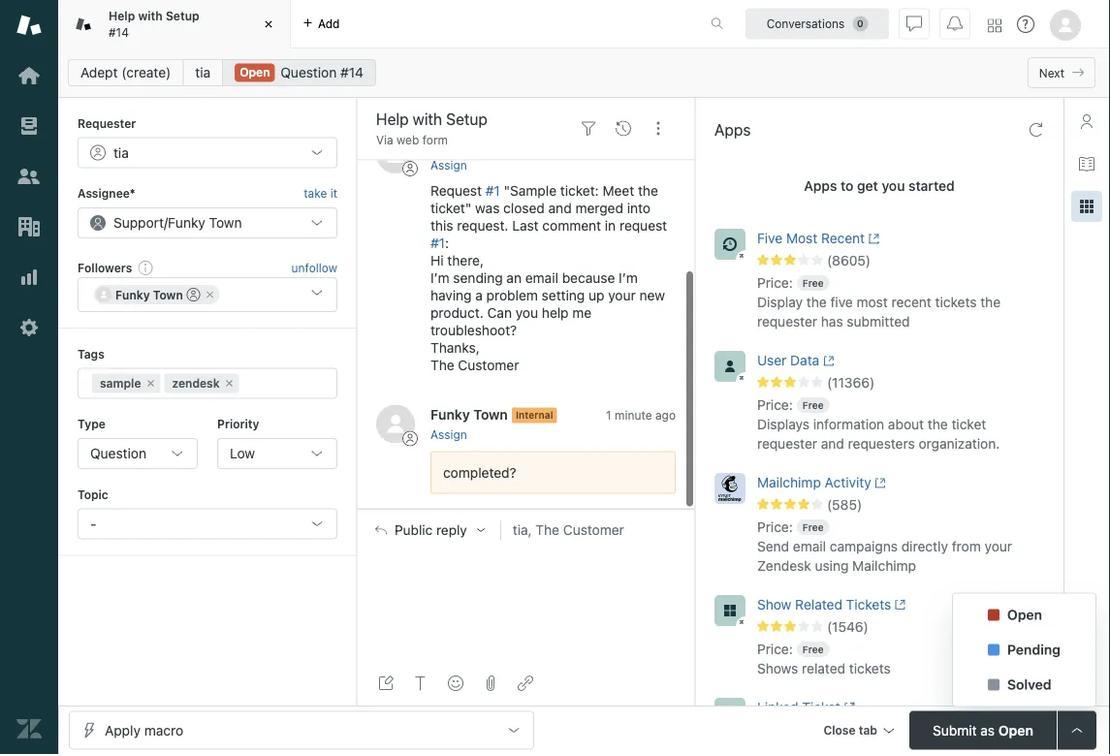Task type: locate. For each thing, give the bounding box(es) containing it.
1 vertical spatial you
[[516, 304, 538, 320]]

type
[[78, 418, 106, 431]]

tia down requester
[[113, 144, 129, 160]]

:
[[445, 235, 449, 251]]

1 horizontal spatial and
[[821, 436, 845, 452]]

send
[[758, 539, 790, 555]]

was
[[475, 200, 500, 216]]

1 horizontal spatial #1 link
[[486, 182, 500, 198]]

0 horizontal spatial remove image
[[145, 378, 157, 390]]

1 horizontal spatial i'm
[[619, 270, 638, 286]]

0 vertical spatial email
[[526, 270, 559, 286]]

requester element
[[78, 137, 338, 168]]

1 horizontal spatial email
[[793, 539, 827, 555]]

notifications image
[[948, 16, 963, 32]]

ago
[[656, 408, 676, 422]]

1 vertical spatial funky
[[115, 288, 150, 302]]

1 vertical spatial open
[[1008, 607, 1043, 623]]

i'm down hi
[[431, 270, 450, 286]]

recent
[[822, 230, 865, 246]]

avatar image
[[376, 405, 415, 444]]

this
[[431, 217, 454, 233]]

organizations image
[[16, 214, 42, 240]]

1 vertical spatial and
[[821, 436, 845, 452]]

0 vertical spatial funky
[[168, 215, 206, 231]]

3 stars. 1546 reviews. element
[[758, 619, 1053, 636]]

#1 link up hi
[[431, 235, 445, 251]]

your right up
[[608, 287, 636, 303]]

0 vertical spatial and
[[549, 200, 572, 216]]

mailchimp inside price: free send email campaigns directly from your zendesk using mailchimp
[[853, 558, 917, 574]]

requester inside price: free displays information about the ticket requester and requesters organization.
[[758, 436, 818, 452]]

question down add dropdown button
[[281, 65, 337, 81]]

completed?
[[443, 465, 517, 481]]

#1 up was
[[486, 182, 500, 198]]

hi
[[431, 252, 444, 268]]

shows
[[758, 661, 799, 677]]

tia inside tia link
[[195, 65, 211, 81]]

tab
[[58, 0, 291, 49]]

ticket actions image
[[651, 121, 666, 136]]

tia, the customer button
[[500, 521, 696, 540]]

events image
[[616, 121, 631, 136]]

question button
[[78, 438, 198, 469]]

assign button up request
[[431, 157, 467, 174]]

4 stars. 585 reviews. element
[[758, 497, 1053, 514]]

free inside the price: free display the five most recent tickets the requester has submitted
[[803, 277, 824, 289]]

five most recent image
[[715, 229, 746, 260]]

i'm right because on the top right of the page
[[619, 270, 638, 286]]

customer context image
[[1080, 113, 1095, 129]]

five
[[758, 230, 783, 246]]

the
[[431, 357, 455, 373], [536, 522, 560, 538]]

closed
[[504, 200, 545, 216]]

related
[[796, 597, 843, 613]]

take it
[[304, 187, 338, 200]]

reporting image
[[16, 265, 42, 290]]

0 vertical spatial tia
[[195, 65, 211, 81]]

2 horizontal spatial remove image
[[224, 378, 235, 390]]

open down close 'icon'
[[240, 65, 270, 79]]

remove image
[[204, 289, 216, 301], [145, 378, 157, 390], [224, 378, 235, 390]]

open right as
[[999, 723, 1034, 739]]

2 price: from the top
[[758, 397, 793, 413]]

zendesk support image
[[16, 13, 42, 38]]

tickets right "related"
[[850, 661, 891, 677]]

(opens in a new tab) image up (8605)
[[865, 233, 880, 245]]

thanks,
[[431, 339, 480, 355]]

1 vertical spatial #1
[[431, 235, 445, 251]]

mailchimp down campaigns
[[853, 558, 917, 574]]

1 price: from the top
[[758, 275, 793, 291]]

assign up request
[[431, 158, 467, 172]]

i'm
[[431, 270, 450, 286], [619, 270, 638, 286]]

price: up "display"
[[758, 275, 793, 291]]

requesters
[[848, 436, 915, 452]]

open inside secondary element
[[240, 65, 270, 79]]

assignee*
[[78, 187, 135, 200]]

0 horizontal spatial #1
[[431, 235, 445, 251]]

sending
[[453, 270, 503, 286]]

take it button
[[304, 184, 338, 204]]

0 horizontal spatial town
[[153, 288, 183, 302]]

price: up the shows
[[758, 642, 793, 658]]

(opens in a new tab) image inside five most recent link
[[865, 233, 880, 245]]

0 horizontal spatial tia
[[113, 144, 129, 160]]

mailchimp down 'displays'
[[758, 475, 821, 491]]

0 horizontal spatial email
[[526, 270, 559, 286]]

free up "related"
[[803, 644, 824, 655]]

followers
[[78, 261, 132, 274]]

3 stars. 8605 reviews. element
[[758, 252, 1053, 270]]

free inside price: free send email campaigns directly from your zendesk using mailchimp
[[803, 522, 824, 533]]

price: for displays
[[758, 397, 793, 413]]

0 vertical spatial question
[[281, 65, 337, 81]]

email up using on the right bottom of page
[[793, 539, 827, 555]]

0 horizontal spatial customer
[[458, 357, 519, 373]]

you right the get
[[882, 178, 905, 194]]

price: inside price: free send email campaigns directly from your zendesk using mailchimp
[[758, 519, 793, 535]]

form
[[423, 133, 448, 147]]

0 vertical spatial assign
[[431, 158, 467, 172]]

apps left to
[[804, 178, 838, 194]]

1 horizontal spatial customer
[[563, 522, 625, 538]]

free up "display"
[[803, 277, 824, 289]]

apps for apps to get you started
[[804, 178, 838, 194]]

funky inside funky town internal assign
[[431, 406, 470, 422]]

requester down 'displays'
[[758, 436, 818, 452]]

most
[[857, 294, 888, 310]]

the inside the hi there, i'm sending an email because i'm having a problem setting up your new product. can you help me troubleshoot? thanks, the customer
[[431, 357, 455, 373]]

1 vertical spatial mailchimp
[[853, 558, 917, 574]]

#1 up hi
[[431, 235, 445, 251]]

1 vertical spatial email
[[793, 539, 827, 555]]

1 horizontal spatial question
[[281, 65, 337, 81]]

via
[[376, 133, 394, 147]]

tags
[[78, 347, 105, 361]]

1 horizontal spatial tia
[[195, 65, 211, 81]]

and up comment
[[549, 200, 572, 216]]

public
[[395, 522, 433, 538]]

price: up 'displays'
[[758, 397, 793, 413]]

you down problem
[[516, 304, 538, 320]]

1 horizontal spatial #1
[[486, 182, 500, 198]]

0 horizontal spatial you
[[516, 304, 538, 320]]

funky right support at the left of the page
[[168, 215, 206, 231]]

1 horizontal spatial your
[[985, 539, 1013, 555]]

price: inside price: free displays information about the ticket requester and requesters organization.
[[758, 397, 793, 413]]

assign down funky town link
[[431, 428, 467, 442]]

2 i'm from the left
[[619, 270, 638, 286]]

admin image
[[16, 315, 42, 340]]

tia, the customer
[[513, 522, 625, 538]]

price: up send
[[758, 519, 793, 535]]

conversationlabel log
[[357, 119, 696, 510]]

3 price: from the top
[[758, 519, 793, 535]]

tab
[[859, 724, 878, 738]]

1 horizontal spatial town
[[209, 215, 242, 231]]

free up 'displays'
[[803, 400, 824, 411]]

0 vertical spatial customer
[[458, 357, 519, 373]]

funky right the funkytownclown1@gmail.com icon
[[115, 288, 150, 302]]

get
[[858, 178, 879, 194]]

/
[[164, 215, 168, 231]]

1 horizontal spatial #14
[[341, 65, 364, 81]]

#14 inside secondary element
[[341, 65, 364, 81]]

2 vertical spatial open
[[999, 723, 1034, 739]]

2 horizontal spatial funky
[[431, 406, 470, 422]]

show
[[758, 597, 792, 613]]

0 vertical spatial #14
[[109, 25, 129, 39]]

get help image
[[1018, 16, 1035, 33]]

knowledge image
[[1080, 156, 1095, 172]]

price: free displays information about the ticket requester and requesters organization.
[[758, 397, 1000, 452]]

0 vertical spatial open
[[240, 65, 270, 79]]

0 vertical spatial #1
[[486, 182, 500, 198]]

0 vertical spatial you
[[882, 178, 905, 194]]

the
[[638, 182, 659, 198], [807, 294, 827, 310], [981, 294, 1001, 310], [928, 417, 948, 433]]

town right /
[[209, 215, 242, 231]]

from
[[952, 539, 981, 555]]

0 vertical spatial mailchimp
[[758, 475, 821, 491]]

4 price: from the top
[[758, 642, 793, 658]]

1 vertical spatial apps
[[804, 178, 838, 194]]

#1 link up was
[[486, 182, 500, 198]]

1 vertical spatial #1 link
[[431, 235, 445, 251]]

submit
[[933, 723, 977, 739]]

unfollow
[[292, 261, 338, 275]]

question
[[281, 65, 337, 81], [90, 446, 146, 462]]

#14 down help
[[109, 25, 129, 39]]

0 horizontal spatial tickets
[[850, 661, 891, 677]]

requester
[[758, 314, 818, 330], [758, 436, 818, 452]]

unfollow button
[[292, 259, 338, 276]]

price:
[[758, 275, 793, 291], [758, 397, 793, 413], [758, 519, 793, 535], [758, 642, 793, 658]]

1 free from the top
[[803, 277, 824, 289]]

funky for funky town internal assign
[[431, 406, 470, 422]]

and down information
[[821, 436, 845, 452]]

tickets right recent
[[936, 294, 977, 310]]

question for question #14
[[281, 65, 337, 81]]

4 free from the top
[[803, 644, 824, 655]]

assign inside funky town internal assign
[[431, 428, 467, 442]]

your right from
[[985, 539, 1013, 555]]

town inside 'option'
[[153, 288, 183, 302]]

2 horizontal spatial town
[[474, 406, 508, 422]]

tia right (create)
[[195, 65, 211, 81]]

web
[[397, 133, 419, 147]]

(opens in a new tab) image inside "mailchimp activity" link
[[872, 478, 887, 489]]

1 i'm from the left
[[431, 270, 450, 286]]

and
[[549, 200, 572, 216], [821, 436, 845, 452]]

apps to get you started
[[804, 178, 955, 194]]

free up using on the right bottom of page
[[803, 522, 824, 533]]

(opens in a new tab) image up 4 stars. 585 reviews. element
[[872, 478, 887, 489]]

tickets inside the price: free display the five most recent tickets the requester has submitted
[[936, 294, 977, 310]]

email up setting
[[526, 270, 559, 286]]

0 vertical spatial assign button
[[431, 157, 467, 174]]

email inside the hi there, i'm sending an email because i'm having a problem setting up your new product. can you help me troubleshoot? thanks, the customer
[[526, 270, 559, 286]]

1 vertical spatial requester
[[758, 436, 818, 452]]

assignee* element
[[78, 207, 338, 238]]

setting
[[542, 287, 585, 303]]

user
[[758, 353, 787, 369]]

town left the user is an agent image
[[153, 288, 183, 302]]

1 requester from the top
[[758, 314, 818, 330]]

email
[[526, 270, 559, 286], [793, 539, 827, 555]]

free for related
[[803, 644, 824, 655]]

0 horizontal spatial your
[[608, 287, 636, 303]]

0 horizontal spatial #1 link
[[431, 235, 445, 251]]

question down type
[[90, 446, 146, 462]]

funkytownclown1@gmail.com image
[[96, 287, 112, 303]]

free inside price: free displays information about the ticket requester and requesters organization.
[[803, 400, 824, 411]]

data
[[791, 353, 820, 369]]

1 vertical spatial assign button
[[431, 426, 467, 444]]

as
[[981, 723, 995, 739]]

1 vertical spatial the
[[536, 522, 560, 538]]

next
[[1040, 66, 1065, 80]]

1 vertical spatial tia
[[113, 144, 129, 160]]

1 vertical spatial customer
[[563, 522, 625, 538]]

remove image right the user is an agent image
[[204, 289, 216, 301]]

remove image right the zendesk
[[224, 378, 235, 390]]

town for funky town internal assign
[[474, 406, 508, 422]]

tia link
[[183, 59, 223, 86]]

0 vertical spatial town
[[209, 215, 242, 231]]

2 requester from the top
[[758, 436, 818, 452]]

(opens in a new tab) image up (11366)
[[820, 355, 835, 367]]

the right tia,
[[536, 522, 560, 538]]

1 horizontal spatial apps
[[804, 178, 838, 194]]

1 vertical spatial assign
[[431, 428, 467, 442]]

(opens in a new tab) image inside user data link
[[820, 355, 835, 367]]

an
[[507, 270, 522, 286]]

five most recent link
[[758, 229, 1018, 252]]

0 horizontal spatial funky
[[115, 288, 150, 302]]

1 vertical spatial your
[[985, 539, 1013, 555]]

user data image
[[715, 351, 746, 382]]

adept (create) button
[[68, 59, 184, 86]]

internal
[[516, 410, 553, 421]]

price: inside price: free shows related tickets
[[758, 642, 793, 658]]

because
[[562, 270, 615, 286]]

2 free from the top
[[803, 400, 824, 411]]

(opens in a new tab) image
[[865, 233, 880, 245], [820, 355, 835, 367], [872, 478, 887, 489], [841, 703, 856, 714]]

#14 inside help with setup #14
[[109, 25, 129, 39]]

0 horizontal spatial question
[[90, 446, 146, 462]]

customer right tia,
[[563, 522, 625, 538]]

add button
[[291, 0, 352, 48]]

solved
[[1008, 677, 1052, 693]]

3 free from the top
[[803, 522, 824, 533]]

1 vertical spatial town
[[153, 288, 183, 302]]

(opens in a new tab) image for five most recent
[[865, 233, 880, 245]]

campaigns
[[830, 539, 898, 555]]

troubleshoot?
[[431, 322, 517, 338]]

filter image
[[581, 121, 597, 136]]

question inside secondary element
[[281, 65, 337, 81]]

recent
[[892, 294, 932, 310]]

(585)
[[827, 497, 863, 513]]

the up into
[[638, 182, 659, 198]]

#14 down tabs tab list
[[341, 65, 364, 81]]

town left the internal
[[474, 406, 508, 422]]

main element
[[0, 0, 58, 755]]

most
[[787, 230, 818, 246]]

customer down thanks,
[[458, 357, 519, 373]]

request
[[431, 182, 482, 198]]

next button
[[1028, 57, 1096, 88]]

it
[[330, 187, 338, 200]]

(opens in a new tab) image
[[892, 600, 907, 611]]

the up organization.
[[928, 417, 948, 433]]

question inside popup button
[[90, 446, 146, 462]]

#14
[[109, 25, 129, 39], [341, 65, 364, 81]]

about
[[889, 417, 925, 433]]

0 vertical spatial apps
[[715, 121, 751, 139]]

1 vertical spatial tickets
[[850, 661, 891, 677]]

1 vertical spatial question
[[90, 446, 146, 462]]

0 vertical spatial requester
[[758, 314, 818, 330]]

1 horizontal spatial the
[[536, 522, 560, 538]]

meet
[[603, 182, 635, 198]]

town inside funky town internal assign
[[474, 406, 508, 422]]

price: for send
[[758, 519, 793, 535]]

price: inside the price: free display the five most recent tickets the requester has submitted
[[758, 275, 793, 291]]

apps
[[715, 121, 751, 139], [804, 178, 838, 194]]

close tab button
[[815, 712, 902, 753]]

2 vertical spatial funky
[[431, 406, 470, 422]]

funky right avatar
[[431, 406, 470, 422]]

0 horizontal spatial mailchimp
[[758, 475, 821, 491]]

1 horizontal spatial funky
[[168, 215, 206, 231]]

funky inside funky town 'option'
[[115, 288, 150, 302]]

0 vertical spatial your
[[608, 287, 636, 303]]

"sample
[[504, 182, 557, 198]]

#1
[[486, 182, 500, 198], [431, 235, 445, 251]]

the up has
[[807, 294, 827, 310]]

assign button down funky town link
[[431, 426, 467, 444]]

remove image right sample
[[145, 378, 157, 390]]

1 horizontal spatial mailchimp
[[853, 558, 917, 574]]

0 horizontal spatial and
[[549, 200, 572, 216]]

apps for apps
[[715, 121, 751, 139]]

customer inside button
[[563, 522, 625, 538]]

apps right ticket actions icon
[[715, 121, 751, 139]]

zendesk
[[172, 377, 220, 391]]

1 vertical spatial #14
[[341, 65, 364, 81]]

0 horizontal spatial i'm
[[431, 270, 450, 286]]

0 horizontal spatial #14
[[109, 25, 129, 39]]

low button
[[217, 438, 338, 469]]

2 vertical spatial town
[[474, 406, 508, 422]]

0 horizontal spatial the
[[431, 357, 455, 373]]

open up pending
[[1008, 607, 1043, 623]]

0 vertical spatial the
[[431, 357, 455, 373]]

0 vertical spatial tickets
[[936, 294, 977, 310]]

2 assign from the top
[[431, 428, 467, 442]]

add
[[318, 17, 340, 31]]

requester down "display"
[[758, 314, 818, 330]]

support / funky town
[[113, 215, 242, 231]]

free inside price: free shows related tickets
[[803, 644, 824, 655]]

0 horizontal spatial apps
[[715, 121, 751, 139]]

the down thanks,
[[431, 357, 455, 373]]

1 horizontal spatial tickets
[[936, 294, 977, 310]]



Task type: describe. For each thing, give the bounding box(es) containing it.
five
[[831, 294, 853, 310]]

related
[[802, 661, 846, 677]]

the right recent
[[981, 294, 1001, 310]]

topic
[[78, 488, 108, 502]]

tickets inside price: free shows related tickets
[[850, 661, 891, 677]]

get started image
[[16, 63, 42, 88]]

1 assign from the top
[[431, 158, 467, 172]]

and inside price: free displays information about the ticket requester and requesters organization.
[[821, 436, 845, 452]]

free for information
[[803, 400, 824, 411]]

help with setup #14
[[109, 9, 199, 39]]

button displays agent's chat status as invisible. image
[[907, 16, 923, 32]]

"sample ticket: meet the ticket" was closed and merged into this request. last comment in request #1 :
[[431, 182, 667, 251]]

2 assign button from the top
[[431, 426, 467, 444]]

insert emojis image
[[448, 676, 464, 692]]

setup
[[166, 9, 199, 23]]

can
[[487, 304, 512, 320]]

ticket
[[952, 417, 987, 433]]

activity
[[825, 475, 872, 491]]

price: for display
[[758, 275, 793, 291]]

mailchimp activity image
[[715, 473, 746, 504]]

low
[[230, 446, 255, 462]]

minute
[[615, 408, 652, 422]]

0 vertical spatial #1 link
[[486, 182, 500, 198]]

with
[[138, 9, 163, 23]]

(create)
[[122, 65, 171, 81]]

funky town link
[[431, 406, 508, 422]]

macro
[[144, 723, 183, 739]]

request.
[[457, 217, 509, 233]]

draft mode image
[[378, 676, 394, 692]]

started
[[909, 178, 955, 194]]

add link (cmd k) image
[[518, 676, 534, 692]]

displays possible ticket submission types image
[[1070, 723, 1085, 739]]

info on adding followers image
[[138, 260, 154, 275]]

last
[[512, 217, 539, 233]]

to
[[841, 178, 854, 194]]

public reply button
[[358, 510, 500, 551]]

town for funky town
[[153, 288, 183, 302]]

mailchimp activity
[[758, 475, 872, 491]]

1 minute ago
[[606, 408, 676, 422]]

add attachment image
[[483, 676, 499, 692]]

price: free send email campaigns directly from your zendesk using mailchimp
[[758, 519, 1013, 574]]

via web form
[[376, 133, 448, 147]]

user data link
[[758, 351, 1018, 374]]

funky inside assignee* element
[[168, 215, 206, 231]]

followers element
[[78, 278, 338, 313]]

directly
[[902, 539, 949, 555]]

free for the
[[803, 277, 824, 289]]

show related tickets image
[[715, 596, 746, 627]]

tab containing help with setup
[[58, 0, 291, 49]]

email inside price: free send email campaigns directly from your zendesk using mailchimp
[[793, 539, 827, 555]]

price: for shows
[[758, 642, 793, 658]]

funky for funky town
[[115, 288, 150, 302]]

show related tickets link
[[758, 596, 1018, 619]]

tia,
[[513, 522, 532, 538]]

customers image
[[16, 164, 42, 189]]

request #1
[[431, 182, 500, 198]]

1 horizontal spatial you
[[882, 178, 905, 194]]

mailchimp activity link
[[758, 473, 1018, 497]]

the inside price: free displays information about the ticket requester and requesters organization.
[[928, 417, 948, 433]]

question for question
[[90, 446, 146, 462]]

a
[[476, 287, 483, 303]]

the inside button
[[536, 522, 560, 538]]

mailchimp inside "mailchimp activity" link
[[758, 475, 821, 491]]

into
[[627, 200, 651, 216]]

zendesk products image
[[988, 19, 1002, 32]]

comment
[[543, 217, 602, 233]]

merged
[[576, 200, 624, 216]]

apps image
[[1080, 199, 1095, 214]]

Subject field
[[372, 108, 567, 131]]

zendesk image
[[16, 717, 42, 742]]

#1 inside "sample ticket: meet the ticket" was closed and merged into this request. last comment in request #1 :
[[431, 235, 445, 251]]

1 minute ago text field
[[606, 408, 676, 422]]

priority
[[217, 418, 259, 431]]

has
[[821, 314, 844, 330]]

user is an agent image
[[187, 288, 201, 302]]

your inside price: free send email campaigns directly from your zendesk using mailchimp
[[985, 539, 1013, 555]]

funky town option
[[94, 285, 220, 305]]

submitted
[[847, 314, 910, 330]]

1 assign button from the top
[[431, 157, 467, 174]]

and inside "sample ticket: meet the ticket" was closed and merged into this request. last comment in request #1 :
[[549, 200, 572, 216]]

-
[[90, 516, 96, 532]]

your inside the hi there, i'm sending an email because i'm having a problem setting up your new product. can you help me troubleshoot? thanks, the customer
[[608, 287, 636, 303]]

price: free shows related tickets
[[758, 642, 891, 677]]

reply
[[437, 522, 467, 538]]

remove image for sample
[[145, 378, 157, 390]]

1
[[606, 408, 612, 422]]

help
[[542, 304, 569, 320]]

tickets
[[847, 597, 892, 613]]

the inside "sample ticket: meet the ticket" was closed and merged into this request. last comment in request #1 :
[[638, 182, 659, 198]]

ticket"
[[431, 200, 472, 216]]

remove image for zendesk
[[224, 378, 235, 390]]

ticket:
[[561, 182, 599, 198]]

having
[[431, 287, 472, 303]]

apply macro
[[105, 723, 183, 739]]

public reply
[[395, 522, 467, 538]]

close
[[824, 724, 856, 738]]

views image
[[16, 113, 42, 139]]

close image
[[259, 15, 278, 34]]

price: free display the five most recent tickets the requester has submitted
[[758, 275, 1001, 330]]

secondary element
[[58, 53, 1111, 92]]

user data
[[758, 353, 820, 369]]

conversations button
[[746, 8, 890, 39]]

format text image
[[413, 676, 429, 692]]

using
[[815, 558, 849, 574]]

me
[[573, 304, 592, 320]]

hi there, i'm sending an email because i'm having a problem setting up your new product. can you help me troubleshoot? thanks, the customer
[[431, 252, 666, 373]]

funky town
[[115, 288, 183, 302]]

(1546)
[[827, 619, 869, 635]]

request
[[620, 217, 667, 233]]

(opens in a new tab) image up close tab
[[841, 703, 856, 714]]

adept
[[81, 65, 118, 81]]

requester
[[78, 116, 136, 130]]

requester inside the price: free display the five most recent tickets the requester has submitted
[[758, 314, 818, 330]]

1 horizontal spatial remove image
[[204, 289, 216, 301]]

there,
[[448, 252, 484, 268]]

(opens in a new tab) image for mailchimp activity
[[872, 478, 887, 489]]

you inside the hi there, i'm sending an email because i'm having a problem setting up your new product. can you help me troubleshoot? thanks, the customer
[[516, 304, 538, 320]]

adept (create)
[[81, 65, 171, 81]]

tia inside requester element
[[113, 144, 129, 160]]

topic element
[[78, 509, 338, 540]]

display
[[758, 294, 803, 310]]

town inside assignee* element
[[209, 215, 242, 231]]

(8605)
[[827, 253, 871, 269]]

displays
[[758, 417, 810, 433]]

(opens in a new tab) image for user data
[[820, 355, 835, 367]]

3 stars. 11366 reviews. element
[[758, 374, 1053, 392]]

free for email
[[803, 522, 824, 533]]

hide composer image
[[518, 502, 534, 517]]

tabs tab list
[[58, 0, 691, 49]]

sample
[[100, 377, 141, 391]]

take
[[304, 187, 327, 200]]

customer inside the hi there, i'm sending an email because i'm having a problem setting up your new product. can you help me troubleshoot? thanks, the customer
[[458, 357, 519, 373]]



Task type: vqa. For each thing, say whether or not it's contained in the screenshot.


